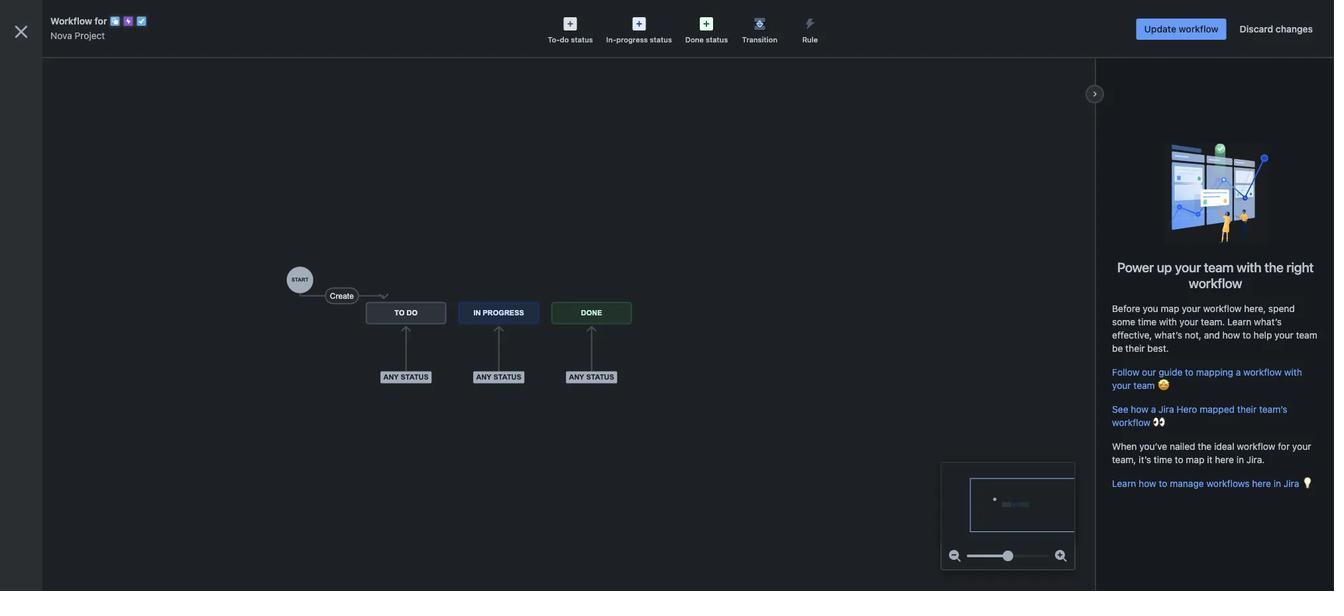Task type: vqa. For each thing, say whether or not it's contained in the screenshot.
A/B Testing on the left of page
no



Task type: locate. For each thing, give the bounding box(es) containing it.
a
[[1236, 366, 1241, 377], [1151, 404, 1156, 415], [51, 545, 55, 554]]

2 vertical spatial with
[[1285, 366, 1302, 377]]

a right mapping
[[1236, 366, 1241, 377]]

1 vertical spatial the
[[1265, 259, 1284, 275]]

here
[[1215, 454, 1234, 465], [1252, 478, 1271, 489]]

0 vertical spatial learn
[[1228, 316, 1252, 327]]

and
[[1204, 329, 1220, 340]]

1 vertical spatial for
[[1278, 441, 1290, 452]]

map left it
[[1186, 454, 1205, 465]]

for down team's
[[1278, 441, 1290, 452]]

you're left on
[[16, 94, 41, 104]]

2 horizontal spatial the
[[1265, 259, 1284, 275]]

status right do
[[571, 35, 593, 44]]

here inside when you've nailed the ideal workflow for your team, it's time to map it here in jira.
[[1215, 454, 1234, 465]]

with up best.
[[1159, 316, 1177, 327]]

to left manage
[[1159, 478, 1168, 489]]

issue types group
[[5, 180, 154, 351]]

nova
[[50, 30, 72, 41], [40, 58, 62, 69]]

see how a jira hero mapped their team's workflow
[[1112, 404, 1288, 428]]

status inside popup button
[[571, 35, 593, 44]]

0 vertical spatial nova
[[50, 30, 72, 41]]

status for to-do status
[[571, 35, 593, 44]]

the left "right"
[[1265, 259, 1284, 275]]

1 horizontal spatial for
[[1278, 441, 1290, 452]]

to
[[1243, 329, 1251, 340], [1185, 366, 1194, 377], [1175, 454, 1184, 465], [1159, 478, 1168, 489]]

1 vertical spatial learn
[[1112, 478, 1136, 489]]

to inside when you've nailed the ideal workflow for your team, it's time to map it here in jira.
[[1175, 454, 1184, 465]]

how inside see how a jira hero mapped their team's workflow
[[1131, 404, 1149, 415]]

2 you're from the top
[[16, 545, 40, 554]]

project up plan
[[75, 72, 102, 81]]

project left settings
[[34, 156, 65, 167]]

to-
[[548, 35, 560, 44]]

2 vertical spatial in
[[42, 545, 49, 554]]

what's up best.
[[1155, 329, 1183, 340]]

zoom out image
[[947, 548, 963, 564]]

a for mapped
[[1151, 404, 1156, 415]]

to inside follow our guide to mapping a workflow with your team
[[1185, 366, 1194, 377]]

project right managed
[[117, 545, 143, 554]]

with
[[1237, 259, 1262, 275], [1159, 316, 1177, 327], [1285, 366, 1302, 377]]

0 horizontal spatial jira
[[1159, 404, 1174, 415]]

0 vertical spatial how
[[1223, 329, 1240, 340]]

1 status from the left
[[571, 35, 593, 44]]

3 status from the left
[[706, 35, 728, 44]]

you're
[[16, 94, 41, 104], [16, 545, 40, 554]]

update
[[1144, 24, 1177, 34]]

1 horizontal spatial team
[[1204, 259, 1234, 275]]

0 horizontal spatial the
[[55, 94, 68, 104]]

team-
[[57, 545, 80, 554]]

their down effective,
[[1126, 343, 1145, 354]]

workflow for
[[50, 16, 107, 27]]

team inside before you map your workflow here, spend some time with your team. learn what's effective, what's not, and how to help your team be their best.
[[1296, 329, 1318, 340]]

0 vertical spatial with
[[1237, 259, 1262, 275]]

1 vertical spatial map
[[1186, 454, 1205, 465]]

1 vertical spatial a
[[1151, 404, 1156, 415]]

2 status from the left
[[650, 35, 672, 44]]

2 vertical spatial the
[[1198, 441, 1212, 452]]

mapping
[[1196, 366, 1234, 377]]

0 vertical spatial a
[[1236, 366, 1241, 377]]

project inside nova project software project
[[65, 58, 96, 69]]

1 horizontal spatial the
[[1198, 441, 1212, 452]]

in-progress status
[[606, 35, 672, 44]]

you're left the team-
[[16, 545, 40, 554]]

manage
[[1170, 478, 1204, 489]]

0 vertical spatial time
[[1138, 316, 1157, 327]]

a up 👀
[[1151, 404, 1156, 415]]

in left jira.
[[1237, 454, 1244, 465]]

project down workflow for
[[75, 30, 105, 41]]

time down you've
[[1154, 454, 1173, 465]]

2 horizontal spatial with
[[1285, 366, 1302, 377]]

here down ideal
[[1215, 454, 1234, 465]]

team,
[[1112, 454, 1136, 465]]

with inside before you map your workflow here, spend some time with your team. learn what's effective, what's not, and how to help your team be their best.
[[1159, 316, 1177, 327]]

0 horizontal spatial here
[[1215, 454, 1234, 465]]

1 vertical spatial project
[[117, 545, 143, 554]]

status right done
[[706, 35, 728, 44]]

2 horizontal spatial a
[[1236, 366, 1241, 377]]

0 horizontal spatial what's
[[1155, 329, 1183, 340]]

1 vertical spatial you're
[[16, 545, 40, 554]]

settings
[[67, 156, 102, 167]]

learn
[[1228, 316, 1252, 327], [1112, 478, 1136, 489]]

close workflow editor image
[[11, 21, 32, 42]]

how for see how a jira hero mapped their team's workflow
[[1131, 404, 1149, 415]]

0 horizontal spatial with
[[1159, 316, 1177, 327]]

1 horizontal spatial with
[[1237, 259, 1262, 275]]

you're in the workflow viewfinder, use the arrow keys to move it element
[[942, 463, 1075, 543]]

what's up help
[[1254, 316, 1282, 327]]

1 horizontal spatial a
[[1151, 404, 1156, 415]]

learn down team,
[[1112, 478, 1136, 489]]

1 horizontal spatial here
[[1252, 478, 1271, 489]]

0 horizontal spatial status
[[571, 35, 593, 44]]

nailed
[[1170, 441, 1196, 452]]

transition button
[[735, 13, 785, 45]]

2 vertical spatial team
[[1134, 380, 1155, 391]]

nova project
[[50, 30, 105, 41]]

0 vertical spatial what's
[[1254, 316, 1282, 327]]

status
[[571, 35, 593, 44], [650, 35, 672, 44], [706, 35, 728, 44]]

1 vertical spatial their
[[1237, 404, 1257, 415]]

our
[[1142, 366, 1156, 377]]

learn how to manage workflows here in jira 💡
[[1112, 478, 1311, 489]]

project
[[75, 72, 102, 81], [117, 545, 143, 554]]

banner
[[0, 0, 1334, 37]]

learn down "here,"
[[1228, 316, 1252, 327]]

nova inside nova project software project
[[40, 58, 62, 69]]

status inside popup button
[[650, 35, 672, 44]]

to-do status button
[[541, 13, 600, 45]]

status right progress
[[650, 35, 672, 44]]

1 horizontal spatial status
[[650, 35, 672, 44]]

you've
[[1140, 441, 1167, 452]]

0 vertical spatial project
[[75, 30, 105, 41]]

1 vertical spatial here
[[1252, 478, 1271, 489]]

hero
[[1177, 404, 1197, 415]]

discard changes
[[1240, 24, 1313, 34]]

1 horizontal spatial learn
[[1228, 316, 1252, 327]]

1 vertical spatial time
[[1154, 454, 1173, 465]]

workflow
[[1179, 24, 1219, 34], [1189, 275, 1242, 291], [1203, 303, 1242, 314], [1244, 366, 1282, 377], [1112, 417, 1151, 428], [1237, 441, 1276, 452]]

nova inside nova project link
[[50, 30, 72, 41]]

2 horizontal spatial status
[[706, 35, 728, 44]]

upgrade
[[38, 117, 77, 127]]

1 horizontal spatial their
[[1237, 404, 1257, 415]]

0 horizontal spatial their
[[1126, 343, 1145, 354]]

with up team's
[[1285, 366, 1302, 377]]

power up your team with the right workflow dialog
[[0, 0, 1334, 591]]

with inside power up your team with the right workflow
[[1237, 259, 1262, 275]]

jira left the 💡 at right bottom
[[1284, 478, 1299, 489]]

project up software
[[65, 58, 96, 69]]

to right guide
[[1185, 366, 1194, 377]]

their left team's
[[1237, 404, 1257, 415]]

2 vertical spatial how
[[1139, 478, 1156, 489]]

in inside when you've nailed the ideal workflow for your team, it's time to map it here in jira.
[[1237, 454, 1244, 465]]

map right you
[[1161, 303, 1179, 314]]

1 vertical spatial nova
[[40, 58, 62, 69]]

team right 'up'
[[1204, 259, 1234, 275]]

their
[[1126, 343, 1145, 354], [1237, 404, 1257, 415]]

team
[[1204, 259, 1234, 275], [1296, 329, 1318, 340], [1134, 380, 1155, 391]]

2 vertical spatial a
[[51, 545, 55, 554]]

a inside follow our guide to mapping a workflow with your team
[[1236, 366, 1241, 377]]

1 horizontal spatial map
[[1186, 454, 1205, 465]]

0 vertical spatial map
[[1161, 303, 1179, 314]]

0 horizontal spatial team
[[1134, 380, 1155, 391]]

the right on
[[55, 94, 68, 104]]

👀
[[1153, 417, 1163, 428]]

to-do status
[[548, 35, 593, 44]]

1 vertical spatial with
[[1159, 316, 1177, 327]]

1 vertical spatial project
[[65, 58, 96, 69]]

your
[[1175, 259, 1201, 275], [1182, 303, 1201, 314], [1180, 316, 1199, 327], [1275, 329, 1294, 340], [1112, 380, 1131, 391], [1292, 441, 1311, 452]]

jira software image
[[34, 10, 123, 26], [34, 10, 123, 26]]

the
[[55, 94, 68, 104], [1265, 259, 1284, 275], [1198, 441, 1212, 452]]

for
[[95, 16, 107, 27], [1278, 441, 1290, 452]]

2 horizontal spatial team
[[1296, 329, 1318, 340]]

how
[[1223, 329, 1240, 340], [1131, 404, 1149, 415], [1139, 478, 1156, 489]]

team down our
[[1134, 380, 1155, 391]]

0 vertical spatial the
[[55, 94, 68, 104]]

a left the team-
[[51, 545, 55, 554]]

changes
[[1276, 24, 1313, 34]]

project for nova project software project
[[65, 58, 96, 69]]

ideal
[[1214, 441, 1235, 452]]

Zoom level range field
[[967, 543, 1049, 569]]

0 horizontal spatial a
[[51, 545, 55, 554]]

project inside power up your team with the right workflow dialog
[[75, 30, 105, 41]]

time down you
[[1138, 316, 1157, 327]]

upgrade button
[[17, 111, 87, 133]]

0 vertical spatial in
[[1237, 454, 1244, 465]]

time
[[1138, 316, 1157, 327], [1154, 454, 1173, 465]]

1 you're from the top
[[16, 94, 41, 104]]

in left the team-
[[42, 545, 49, 554]]

nova for nova project
[[50, 30, 72, 41]]

0 vertical spatial team
[[1204, 259, 1234, 275]]

map
[[1161, 303, 1179, 314], [1186, 454, 1205, 465]]

nova down workflow
[[50, 30, 72, 41]]

jira up 👀
[[1159, 404, 1174, 415]]

with up "here,"
[[1237, 259, 1262, 275]]

0 vertical spatial for
[[95, 16, 107, 27]]

on
[[43, 94, 53, 104]]

in
[[1237, 454, 1244, 465], [1274, 478, 1281, 489], [42, 545, 49, 554]]

1 vertical spatial jira
[[1284, 478, 1299, 489]]

0 vertical spatial here
[[1215, 454, 1234, 465]]

0 horizontal spatial learn
[[1112, 478, 1136, 489]]

0 horizontal spatial for
[[95, 16, 107, 27]]

how right see
[[1131, 404, 1149, 415]]

0 vertical spatial jira
[[1159, 404, 1174, 415]]

here down jira.
[[1252, 478, 1271, 489]]

you're for you're in a team-managed project
[[16, 545, 40, 554]]

project
[[75, 30, 105, 41], [65, 58, 96, 69], [34, 156, 65, 167]]

jira inside see how a jira hero mapped their team's workflow
[[1159, 404, 1174, 415]]

in left the 💡 at right bottom
[[1274, 478, 1281, 489]]

💡
[[1302, 478, 1311, 489]]

jira
[[1159, 404, 1174, 415], [1284, 478, 1299, 489]]

1 horizontal spatial what's
[[1254, 316, 1282, 327]]

0 vertical spatial project
[[75, 72, 102, 81]]

0 horizontal spatial project
[[75, 72, 102, 81]]

how right and
[[1223, 329, 1240, 340]]

1 vertical spatial how
[[1131, 404, 1149, 415]]

0 horizontal spatial map
[[1161, 303, 1179, 314]]

managed
[[80, 545, 114, 554]]

for up the nova project
[[95, 16, 107, 27]]

issue types
[[19, 192, 69, 202]]

1 vertical spatial what's
[[1155, 329, 1183, 340]]

team right help
[[1296, 329, 1318, 340]]

0 vertical spatial you're
[[16, 94, 41, 104]]

1 vertical spatial in
[[1274, 478, 1281, 489]]

a inside see how a jira hero mapped their team's workflow
[[1151, 404, 1156, 415]]

power up your team with the right workflow
[[1117, 259, 1314, 291]]

1 vertical spatial team
[[1296, 329, 1318, 340]]

workflow
[[50, 16, 92, 27]]

the up it
[[1198, 441, 1212, 452]]

nova up software
[[40, 58, 62, 69]]

1 horizontal spatial in
[[1237, 454, 1244, 465]]

🤩
[[1158, 380, 1167, 391]]

map inside when you've nailed the ideal workflow for your team, it's time to map it here in jira.
[[1186, 454, 1205, 465]]

mapped
[[1200, 404, 1235, 415]]

project inside nova project software project
[[75, 72, 102, 81]]

to left help
[[1243, 329, 1251, 340]]

you're in a team-managed project
[[16, 545, 143, 554]]

transition
[[742, 35, 778, 44]]

how down it's
[[1139, 478, 1156, 489]]

done
[[685, 35, 704, 44]]

to down nailed
[[1175, 454, 1184, 465]]

0 vertical spatial their
[[1126, 343, 1145, 354]]



Task type: describe. For each thing, give the bounding box(es) containing it.
zoom in image
[[1053, 548, 1069, 564]]

their inside before you map your workflow here, spend some time with your team. learn what's effective, what's not, and how to help your team be their best.
[[1126, 343, 1145, 354]]

2 horizontal spatial in
[[1274, 478, 1281, 489]]

guide
[[1159, 366, 1183, 377]]

right
[[1287, 259, 1314, 275]]

project settings
[[34, 156, 102, 167]]

when
[[1112, 441, 1137, 452]]

status inside popup button
[[706, 35, 728, 44]]

follow our guide to mapping a workflow with your team
[[1112, 366, 1302, 391]]

before you map your workflow here, spend some time with your team. learn what's effective, what's not, and how to help your team be their best.
[[1112, 303, 1318, 354]]

team inside follow our guide to mapping a workflow with your team
[[1134, 380, 1155, 391]]

learn inside before you map your workflow here, spend some time with your team. learn what's effective, what's not, and how to help your team be their best.
[[1228, 316, 1252, 327]]

your inside follow our guide to mapping a workflow with your team
[[1112, 380, 1131, 391]]

project settings link
[[5, 148, 154, 174]]

for inside when you've nailed the ideal workflow for your team, it's time to map it here in jira.
[[1278, 441, 1290, 452]]

power
[[1117, 259, 1154, 275]]

free
[[70, 94, 87, 104]]

how inside before you map your workflow here, spend some time with your team. learn what's effective, what's not, and how to help your team be their best.
[[1223, 329, 1240, 340]]

help
[[1254, 329, 1272, 340]]

workflow inside power up your team with the right workflow
[[1189, 275, 1242, 291]]

rule button
[[785, 13, 835, 45]]

map inside before you map your workflow here, spend some time with your team. learn what's effective, what's not, and how to help your team be their best.
[[1161, 303, 1179, 314]]

see
[[1112, 404, 1129, 415]]

workflows
[[1207, 478, 1250, 489]]

1 horizontal spatial project
[[117, 545, 143, 554]]

done status button
[[679, 13, 735, 45]]

be
[[1112, 343, 1123, 354]]

team inside power up your team with the right workflow
[[1204, 259, 1234, 275]]

time inside when you've nailed the ideal workflow for your team, it's time to map it here in jira.
[[1154, 454, 1173, 465]]

Search field
[[1082, 8, 1215, 29]]

some
[[1112, 316, 1136, 327]]

progress
[[616, 35, 648, 44]]

workflow inside see how a jira hero mapped their team's workflow
[[1112, 417, 1151, 428]]

with inside follow our guide to mapping a workflow with your team
[[1285, 366, 1302, 377]]

spend
[[1269, 303, 1295, 314]]

discard
[[1240, 24, 1273, 34]]

follow
[[1112, 366, 1140, 377]]

the inside power up your team with the right workflow
[[1265, 259, 1284, 275]]

update workflow
[[1144, 24, 1219, 34]]

you're on the free plan
[[16, 94, 106, 104]]

done status
[[685, 35, 728, 44]]

your inside when you've nailed the ideal workflow for your team, it's time to map it here in jira.
[[1292, 441, 1311, 452]]

it's
[[1139, 454, 1151, 465]]

you
[[1143, 303, 1158, 314]]

best.
[[1148, 343, 1169, 354]]

here,
[[1244, 303, 1266, 314]]

the inside when you've nailed the ideal workflow for your team, it's time to map it here in jira.
[[1198, 441, 1212, 452]]

you're for you're on the free plan
[[16, 94, 41, 104]]

time inside before you map your workflow here, spend some time with your team. learn what's effective, what's not, and how to help your team be their best.
[[1138, 316, 1157, 327]]

0 horizontal spatial in
[[42, 545, 49, 554]]

when you've nailed the ideal workflow for your team, it's time to map it here in jira.
[[1112, 441, 1311, 465]]

in-
[[606, 35, 616, 44]]

it
[[1207, 454, 1213, 465]]

workflow inside when you've nailed the ideal workflow for your team, it's time to map it here in jira.
[[1237, 441, 1276, 452]]

nova project software project
[[40, 58, 102, 81]]

to inside before you map your workflow here, spend some time with your team. learn what's effective, what's not, and how to help your team be their best.
[[1243, 329, 1251, 340]]

nova project link
[[50, 28, 105, 44]]

up
[[1157, 259, 1172, 275]]

team.
[[1201, 316, 1225, 327]]

workflow inside before you map your workflow here, spend some time with your team. learn what's effective, what's not, and how to help your team be their best.
[[1203, 303, 1242, 314]]

rule
[[802, 35, 818, 44]]

team's
[[1259, 404, 1288, 415]]

types
[[44, 192, 69, 202]]

plan
[[89, 94, 106, 104]]

effective,
[[1112, 329, 1152, 340]]

primary element
[[8, 0, 1082, 37]]

before
[[1112, 303, 1140, 314]]

not,
[[1185, 329, 1202, 340]]

how for learn how to manage workflows here in jira 💡
[[1139, 478, 1156, 489]]

workflow inside follow our guide to mapping a workflow with your team
[[1244, 366, 1282, 377]]

do
[[560, 35, 569, 44]]

status for in-progress status
[[650, 35, 672, 44]]

update workflow button
[[1137, 19, 1227, 40]]

jira.
[[1247, 454, 1265, 465]]

their inside see how a jira hero mapped their team's workflow
[[1237, 404, 1257, 415]]

1 horizontal spatial jira
[[1284, 478, 1299, 489]]

workflow inside the update workflow button
[[1179, 24, 1219, 34]]

your inside power up your team with the right workflow
[[1175, 259, 1201, 275]]

project for nova project
[[75, 30, 105, 41]]

discard changes button
[[1232, 19, 1321, 40]]

a for project
[[51, 545, 55, 554]]

software
[[40, 72, 73, 81]]

in-progress status button
[[600, 13, 679, 45]]

nova for nova project software project
[[40, 58, 62, 69]]

2 vertical spatial project
[[34, 156, 65, 167]]

issue
[[19, 192, 42, 202]]



